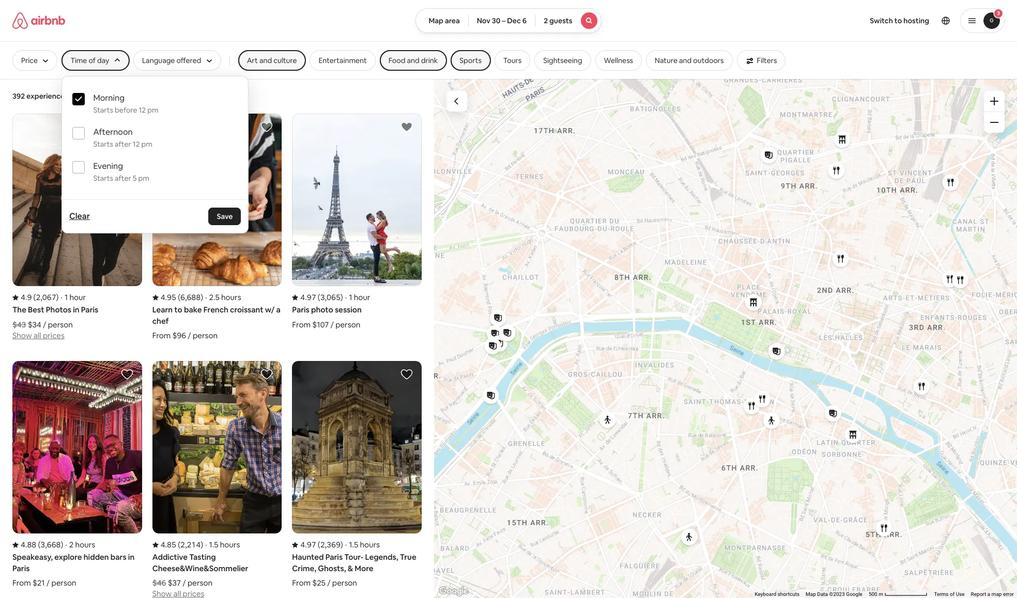 Task type: vqa. For each thing, say whether or not it's contained in the screenshot.
What this place offers
no



Task type: describe. For each thing, give the bounding box(es) containing it.
paris photo session from $107 / person
[[292, 305, 362, 330]]

/ inside addictive tasting cheese&wine&sommelier group
[[183, 578, 186, 588]]

1.5 for 4.97 (2,369)
[[349, 540, 358, 550]]

google
[[846, 592, 863, 598]]

paris inside paris photo session from $107 / person
[[292, 305, 309, 315]]

photo
[[311, 305, 333, 315]]

time
[[71, 56, 87, 65]]

evening
[[93, 161, 123, 172]]

from inside learn to bake french croissant w/ a chef from $96 / person
[[152, 331, 171, 341]]

nov
[[477, 16, 490, 25]]

bars
[[111, 553, 126, 562]]

· for (2,067)
[[61, 293, 63, 302]]

show
[[12, 331, 32, 340]]

keyboard
[[755, 592, 776, 598]]

afternoon
[[93, 127, 133, 137]]

paris inside haunted paris tour- legends, true crime, ghosts, & more from $25 / person
[[325, 553, 343, 562]]

tasting
[[189, 553, 216, 562]]

afternoon starts after 12 pm
[[93, 127, 152, 149]]

&
[[348, 564, 353, 574]]

speakeasy, explore hidden bars in paris group
[[12, 361, 142, 588]]

use
[[956, 592, 965, 598]]

and for art
[[259, 56, 272, 65]]

4.97 out of 5 average rating,  3,065 reviews image
[[292, 293, 343, 302]]

pm for afternoon
[[141, 140, 152, 149]]

best
[[28, 305, 44, 315]]

Nature and outdoors button
[[646, 50, 733, 71]]

addictive
[[152, 553, 188, 562]]

· for (6,688)
[[205, 293, 207, 302]]

/ inside the best photos in paris $43 $34 / person show all prices
[[43, 320, 46, 330]]

4.85
[[161, 540, 176, 550]]

wellness
[[604, 56, 633, 65]]

paris inside the best photos in paris $43 $34 / person show all prices
[[81, 305, 98, 315]]

paris inside speakeasy, explore hidden bars in paris from $21 / person
[[12, 564, 30, 574]]

$46
[[152, 578, 166, 588]]

1 for 4.97 (3,065)
[[349, 293, 352, 302]]

learn
[[152, 305, 173, 315]]

$37
[[168, 578, 181, 588]]

$34
[[28, 320, 41, 330]]

hour for session
[[354, 293, 370, 302]]

person inside the best photos in paris $43 $34 / person show all prices
[[48, 320, 73, 330]]

photos
[[46, 305, 71, 315]]

person inside addictive tasting cheese&wine&sommelier group
[[188, 578, 212, 588]]

haunted
[[292, 553, 324, 562]]

nature and outdoors
[[655, 56, 724, 65]]

Sports button
[[451, 50, 490, 71]]

4.97 for 4.97 (3,065)
[[300, 293, 316, 302]]

after for afternoon
[[115, 140, 131, 149]]

area
[[445, 16, 460, 25]]

map
[[992, 592, 1002, 598]]

day
[[97, 56, 109, 65]]

map for map data ©2023 google
[[806, 592, 816, 598]]

4.95
[[161, 293, 176, 302]]

392 experiences
[[12, 91, 68, 101]]

after for evening
[[115, 174, 131, 183]]

from inside haunted paris tour- legends, true crime, ghosts, & more from $25 / person
[[292, 578, 311, 588]]

· 2.5 hours
[[205, 293, 241, 302]]

legends,
[[365, 553, 398, 562]]

1 horizontal spatial a
[[988, 592, 990, 598]]

add to wishlist image for learn to bake french croissant w/ a chef from $96 / person
[[261, 121, 273, 133]]

nov 30 – dec 6
[[477, 16, 527, 25]]

4.95 out of 5 average rating,  6,688 reviews image
[[152, 293, 203, 302]]

google image
[[437, 585, 471, 599]]

croissant
[[230, 305, 263, 315]]

terms of use link
[[934, 592, 965, 598]]

google map
showing 24 experiences. region
[[434, 79, 1017, 599]]

sightseeing
[[543, 56, 582, 65]]

$21
[[33, 578, 45, 588]]

2 guests
[[544, 16, 572, 25]]

before
[[115, 105, 137, 115]]

shortcuts
[[778, 592, 800, 598]]

morning starts before 12 pm
[[93, 93, 158, 115]]

addictive tasting cheese&wine&sommelier
[[152, 553, 248, 574]]

2 inside button
[[544, 16, 548, 25]]

speakeasy,
[[12, 553, 53, 562]]

clear button
[[64, 206, 95, 227]]

/ inside learn to bake french croissant w/ a chef from $96 / person
[[188, 331, 191, 341]]

zoom out image
[[990, 118, 999, 127]]

500 m
[[869, 592, 885, 598]]

ghosts,
[[318, 564, 346, 574]]

session
[[335, 305, 362, 315]]

/ inside speakeasy, explore hidden bars in paris from $21 / person
[[46, 578, 50, 588]]

Tours button
[[495, 50, 530, 71]]

(3,065)
[[318, 293, 343, 302]]

chef
[[152, 316, 169, 326]]

· 1 hour for photos
[[61, 293, 86, 302]]

food
[[388, 56, 405, 65]]

hours for 4.88 (3,668)
[[75, 540, 95, 550]]

sports
[[460, 56, 482, 65]]

learn to bake french croissant w/ a chef group
[[152, 114, 282, 341]]

add to wishlist image for 1 hour
[[121, 121, 133, 133]]

time of day button
[[62, 50, 129, 71]]

w/
[[265, 305, 275, 315]]

500 m button
[[866, 591, 931, 599]]

more
[[355, 564, 373, 574]]

starts for afternoon
[[93, 140, 113, 149]]

drink
[[421, 56, 438, 65]]

and for food
[[407, 56, 420, 65]]

/ inside paris photo session from $107 / person
[[331, 320, 334, 330]]

hours for 4.95 (6,688)
[[221, 293, 241, 302]]

500
[[869, 592, 877, 598]]

· for (3,668)
[[65, 540, 67, 550]]

· 1 hour for session
[[345, 293, 370, 302]]

hours for 4.97 (2,369)
[[360, 540, 380, 550]]

of for use
[[950, 592, 955, 598]]

the
[[12, 305, 26, 315]]

data
[[817, 592, 828, 598]]

experiences
[[26, 91, 68, 101]]

to
[[174, 305, 182, 315]]

explore
[[54, 553, 82, 562]]

art
[[247, 56, 258, 65]]



Task type: locate. For each thing, give the bounding box(es) containing it.
12 inside the afternoon starts after 12 pm
[[133, 140, 140, 149]]

0 vertical spatial starts
[[93, 105, 113, 115]]

1.5 inside haunted paris tour- legends, true crime, ghosts, & more group
[[349, 540, 358, 550]]

add to wishlist image
[[121, 121, 133, 133], [121, 369, 133, 381], [401, 369, 413, 381]]

hours up the hidden
[[75, 540, 95, 550]]

hours for 4.85 (2,214)
[[220, 540, 240, 550]]

pm inside morning starts before 12 pm
[[147, 105, 158, 115]]

add to wishlist image for paris photo session from $107 / person
[[401, 121, 413, 133]]

· 1 hour
[[61, 293, 86, 302], [345, 293, 370, 302]]

· 1 hour inside the best photos in paris group
[[61, 293, 86, 302]]

12 down 'afternoon'
[[133, 140, 140, 149]]

0 horizontal spatial 1
[[65, 293, 68, 302]]

1 horizontal spatial 2
[[544, 16, 548, 25]]

1
[[65, 293, 68, 302], [349, 293, 352, 302]]

$46 $37 / person
[[152, 578, 212, 588]]

4.97 inside haunted paris tour- legends, true crime, ghosts, & more group
[[300, 540, 316, 550]]

hours inside addictive tasting cheese&wine&sommelier group
[[220, 540, 240, 550]]

1 horizontal spatial 1.5
[[349, 540, 358, 550]]

1 vertical spatial after
[[115, 174, 131, 183]]

of for day
[[89, 56, 96, 65]]

1 1.5 from the left
[[209, 540, 218, 550]]

1 and from the left
[[259, 56, 272, 65]]

pm right before
[[147, 105, 158, 115]]

hour up photos
[[69, 293, 86, 302]]

pm for evening
[[138, 174, 149, 183]]

12 right before
[[139, 105, 146, 115]]

0 horizontal spatial of
[[89, 56, 96, 65]]

· 1 hour up photos
[[61, 293, 86, 302]]

(2,369)
[[318, 540, 343, 550]]

4.97 up 'photo'
[[300, 293, 316, 302]]

(2,214)
[[178, 540, 203, 550]]

profile element
[[614, 0, 1005, 41]]

of left use
[[950, 592, 955, 598]]

1 up photos
[[65, 293, 68, 302]]

· up tour- on the left of page
[[345, 540, 347, 550]]

hours
[[221, 293, 241, 302], [75, 540, 95, 550], [220, 540, 240, 550], [360, 540, 380, 550]]

hour inside the best photos in paris group
[[69, 293, 86, 302]]

1 starts from the top
[[93, 105, 113, 115]]

$96
[[172, 331, 186, 341]]

3 starts from the top
[[93, 174, 113, 183]]

hour for photos
[[69, 293, 86, 302]]

· 1.5 hours inside haunted paris tour- legends, true crime, ghosts, & more group
[[345, 540, 380, 550]]

hours inside haunted paris tour- legends, true crime, ghosts, & more group
[[360, 540, 380, 550]]

0 horizontal spatial · 1 hour
[[61, 293, 86, 302]]

1 vertical spatial pm
[[141, 140, 152, 149]]

1 horizontal spatial map
[[806, 592, 816, 598]]

after
[[115, 140, 131, 149], [115, 174, 131, 183]]

person inside speakeasy, explore hidden bars in paris from $21 / person
[[51, 578, 76, 588]]

· inside haunted paris tour- legends, true crime, ghosts, & more group
[[345, 540, 347, 550]]

after down 'afternoon'
[[115, 140, 131, 149]]

Food and drink button
[[380, 50, 447, 71]]

(6,688)
[[178, 293, 203, 302]]

1 vertical spatial map
[[806, 592, 816, 598]]

after left 5
[[115, 174, 131, 183]]

Art and culture button
[[238, 50, 306, 71]]

1 horizontal spatial of
[[950, 592, 955, 598]]

1.5 up tasting
[[209, 540, 218, 550]]

add to wishlist image inside speakeasy, explore hidden bars in paris group
[[121, 369, 133, 381]]

2 up explore
[[69, 540, 74, 550]]

person right the $21
[[51, 578, 76, 588]]

none search field containing map area
[[416, 8, 601, 33]]

a inside learn to bake french croissant w/ a chef from $96 / person
[[276, 305, 281, 315]]

4.97 (3,065)
[[300, 293, 343, 302]]

1 inside paris photo session group
[[349, 293, 352, 302]]

addictive tasting cheese&wine&sommelier group
[[152, 361, 282, 599]]

2 left guests on the right top
[[544, 16, 548, 25]]

in right bars
[[128, 553, 134, 562]]

paris right photos
[[81, 305, 98, 315]]

hour up session
[[354, 293, 370, 302]]

(3,668)
[[38, 540, 63, 550]]

3 and from the left
[[679, 56, 692, 65]]

from inside speakeasy, explore hidden bars in paris from $21 / person
[[12, 578, 31, 588]]

tour-
[[344, 553, 364, 562]]

2 · 1.5 hours from the left
[[345, 540, 380, 550]]

pm for morning
[[147, 105, 158, 115]]

4.85 out of 5 average rating,  2,214 reviews image
[[152, 540, 203, 550]]

$107
[[312, 320, 329, 330]]

nov 30 – dec 6 button
[[468, 8, 536, 33]]

4.9 out of 5 average rating,  2,067 reviews image
[[12, 293, 59, 302]]

0 horizontal spatial · 1.5 hours
[[205, 540, 240, 550]]

starts inside morning starts before 12 pm
[[93, 105, 113, 115]]

person down session
[[335, 320, 360, 330]]

paris
[[81, 305, 98, 315], [292, 305, 309, 315], [325, 553, 343, 562], [12, 564, 30, 574]]

person down &
[[332, 578, 357, 588]]

2.5
[[209, 293, 220, 302]]

Wellness button
[[595, 50, 642, 71]]

evening starts after 5 pm
[[93, 161, 149, 183]]

1 horizontal spatial and
[[407, 56, 420, 65]]

of
[[89, 56, 96, 65], [950, 592, 955, 598]]

1 horizontal spatial 1
[[349, 293, 352, 302]]

hidden
[[84, 553, 109, 562]]

4.9
[[21, 293, 32, 302]]

4.88 out of 5 average rating,  3,668 reviews image
[[12, 540, 63, 550]]

· 1.5 hours for 4.97 (2,369)
[[345, 540, 380, 550]]

speakeasy, explore hidden bars in paris from $21 / person
[[12, 553, 134, 588]]

0 horizontal spatial map
[[429, 16, 443, 25]]

and for nature
[[679, 56, 692, 65]]

0 vertical spatial of
[[89, 56, 96, 65]]

(2,067)
[[33, 293, 59, 302]]

paris up ghosts,
[[325, 553, 343, 562]]

2 1.5 from the left
[[349, 540, 358, 550]]

pm
[[147, 105, 158, 115], [141, 140, 152, 149], [138, 174, 149, 183]]

food and drink
[[388, 56, 438, 65]]

0 horizontal spatial hour
[[69, 293, 86, 302]]

2 after from the top
[[115, 174, 131, 183]]

paris down speakeasy, on the left bottom of page
[[12, 564, 30, 574]]

hour inside paris photo session group
[[354, 293, 370, 302]]

0 vertical spatial map
[[429, 16, 443, 25]]

1 inside the best photos in paris group
[[65, 293, 68, 302]]

keyboard shortcuts button
[[755, 591, 800, 599]]

hours right 2.5
[[221, 293, 241, 302]]

in inside the best photos in paris $43 $34 / person show all prices
[[73, 305, 79, 315]]

4.85 (2,214)
[[161, 540, 203, 550]]

hours inside the learn to bake french croissant w/ a chef group
[[221, 293, 241, 302]]

tours
[[503, 56, 522, 65]]

map area
[[429, 16, 460, 25]]

and right 'nature'
[[679, 56, 692, 65]]

2 vertical spatial pm
[[138, 174, 149, 183]]

0 horizontal spatial in
[[73, 305, 79, 315]]

· 1.5 hours up tasting
[[205, 540, 240, 550]]

french
[[203, 305, 228, 315]]

save
[[217, 212, 233, 221]]

culture
[[274, 56, 297, 65]]

0 horizontal spatial and
[[259, 56, 272, 65]]

error
[[1003, 592, 1014, 598]]

person inside paris photo session from $107 / person
[[335, 320, 360, 330]]

1 vertical spatial 12
[[133, 140, 140, 149]]

clear
[[69, 211, 90, 222]]

person inside learn to bake french croissant w/ a chef from $96 / person
[[193, 331, 218, 341]]

12
[[139, 105, 146, 115], [133, 140, 140, 149]]

12 inside morning starts before 12 pm
[[139, 105, 146, 115]]

/
[[43, 320, 46, 330], [331, 320, 334, 330], [188, 331, 191, 341], [46, 578, 50, 588], [183, 578, 186, 588], [327, 578, 331, 588]]

starts for morning
[[93, 105, 113, 115]]

4.97 for 4.97 (2,369)
[[300, 540, 316, 550]]

0 vertical spatial 2
[[544, 16, 548, 25]]

1 vertical spatial of
[[950, 592, 955, 598]]

· 1 hour inside paris photo session group
[[345, 293, 370, 302]]

· inside addictive tasting cheese&wine&sommelier group
[[205, 540, 207, 550]]

1 · 1 hour from the left
[[61, 293, 86, 302]]

and right art
[[259, 56, 272, 65]]

map data ©2023 google
[[806, 592, 863, 598]]

· 1 hour up session
[[345, 293, 370, 302]]

12 for morning
[[139, 105, 146, 115]]

person down cheese&wine&sommelier
[[188, 578, 212, 588]]

hours up addictive tasting cheese&wine&sommelier
[[220, 540, 240, 550]]

12 for afternoon
[[133, 140, 140, 149]]

1 vertical spatial 2
[[69, 540, 74, 550]]

hours inside speakeasy, explore hidden bars in paris group
[[75, 540, 95, 550]]

map area button
[[416, 8, 469, 33]]

the best photos in paris $43 $34 / person show all prices
[[12, 305, 98, 340]]

1 vertical spatial a
[[988, 592, 990, 598]]

· up tasting
[[205, 540, 207, 550]]

haunted paris tour- legends, true crime, ghosts, & more group
[[292, 361, 422, 588]]

4.9 (2,067)
[[21, 293, 59, 302]]

bake
[[184, 305, 202, 315]]

starts inside 'evening starts after 5 pm'
[[93, 174, 113, 183]]

after inside the afternoon starts after 12 pm
[[115, 140, 131, 149]]

None search field
[[416, 8, 601, 33]]

©2023
[[829, 592, 845, 598]]

add to wishlist image inside haunted paris tour- legends, true crime, ghosts, & more group
[[401, 369, 413, 381]]

4.88
[[21, 540, 36, 550]]

starts down morning
[[93, 105, 113, 115]]

Entertainment button
[[310, 50, 376, 71]]

pm right 5
[[138, 174, 149, 183]]

1 hour from the left
[[69, 293, 86, 302]]

5
[[133, 174, 137, 183]]

0 vertical spatial pm
[[147, 105, 158, 115]]

0 vertical spatial after
[[115, 140, 131, 149]]

starts down 'evening'
[[93, 174, 113, 183]]

30
[[492, 16, 500, 25]]

1 1 from the left
[[65, 293, 68, 302]]

1 · 1.5 hours from the left
[[205, 540, 240, 550]]

1 vertical spatial 4.97
[[300, 540, 316, 550]]

after inside 'evening starts after 5 pm'
[[115, 174, 131, 183]]

4.97 up "haunted"
[[300, 540, 316, 550]]

2 and from the left
[[407, 56, 420, 65]]

paris photo session group
[[292, 114, 422, 330]]

2 · 1 hour from the left
[[345, 293, 370, 302]]

map left area
[[429, 16, 443, 25]]

392
[[12, 91, 25, 101]]

2 hour from the left
[[354, 293, 370, 302]]

true
[[400, 553, 416, 562]]

hour
[[69, 293, 86, 302], [354, 293, 370, 302]]

4.88 (3,668)
[[21, 540, 63, 550]]

starts down 'afternoon'
[[93, 140, 113, 149]]

· for (2,369)
[[345, 540, 347, 550]]

· inside the best photos in paris group
[[61, 293, 63, 302]]

0 vertical spatial 12
[[139, 105, 146, 115]]

–
[[502, 16, 506, 25]]

/ right the $21
[[46, 578, 50, 588]]

add to wishlist image for 1.5 hours
[[401, 369, 413, 381]]

1 after from the top
[[115, 140, 131, 149]]

m
[[879, 592, 883, 598]]

/ right $37
[[183, 578, 186, 588]]

/ right $96 on the bottom left of page
[[188, 331, 191, 341]]

· inside paris photo session group
[[345, 293, 347, 302]]

$43
[[12, 320, 26, 330]]

2 horizontal spatial and
[[679, 56, 692, 65]]

1 vertical spatial in
[[128, 553, 134, 562]]

add to wishlist image inside the best photos in paris group
[[121, 121, 133, 133]]

from inside paris photo session from $107 / person
[[292, 320, 311, 330]]

hours up legends,
[[360, 540, 380, 550]]

4.97 (2,369)
[[300, 540, 343, 550]]

2 1 from the left
[[349, 293, 352, 302]]

report
[[971, 592, 986, 598]]

1 horizontal spatial · 1 hour
[[345, 293, 370, 302]]

· 1.5 hours inside addictive tasting cheese&wine&sommelier group
[[205, 540, 240, 550]]

paris down 4.97 out of 5 average rating,  3,065 reviews image
[[292, 305, 309, 315]]

/ right $34
[[43, 320, 46, 330]]

guests
[[549, 16, 572, 25]]

nature
[[655, 56, 678, 65]]

entertainment
[[319, 56, 367, 65]]

1 4.97 from the top
[[300, 293, 316, 302]]

4.97 out of 5 average rating,  2,369 reviews image
[[292, 540, 343, 550]]

save button
[[209, 208, 241, 225]]

dec
[[507, 16, 521, 25]]

learn to bake french croissant w/ a chef from $96 / person
[[152, 305, 281, 341]]

of left day
[[89, 56, 96, 65]]

person inside haunted paris tour- legends, true crime, ghosts, & more from $25 / person
[[332, 578, 357, 588]]

morning
[[93, 93, 125, 103]]

person right $96 on the bottom left of page
[[193, 331, 218, 341]]

/ inside haunted paris tour- legends, true crime, ghosts, & more from $25 / person
[[327, 578, 331, 588]]

2 vertical spatial starts
[[93, 174, 113, 183]]

all
[[34, 331, 41, 340]]

1.5 inside addictive tasting cheese&wine&sommelier group
[[209, 540, 218, 550]]

· for (3,065)
[[345, 293, 347, 302]]

2 4.97 from the top
[[300, 540, 316, 550]]

· up explore
[[65, 540, 67, 550]]

0 vertical spatial in
[[73, 305, 79, 315]]

1 horizontal spatial in
[[128, 553, 134, 562]]

0 horizontal spatial a
[[276, 305, 281, 315]]

· inside speakeasy, explore hidden bars in paris group
[[65, 540, 67, 550]]

in inside speakeasy, explore hidden bars in paris from $21 / person
[[128, 553, 134, 562]]

a right w/
[[276, 305, 281, 315]]

in
[[73, 305, 79, 315], [128, 553, 134, 562]]

Sightseeing button
[[535, 50, 591, 71]]

map for map area
[[429, 16, 443, 25]]

outdoors
[[693, 56, 724, 65]]

person up prices
[[48, 320, 73, 330]]

the best photos in paris group
[[12, 114, 142, 340]]

pm inside 'evening starts after 5 pm'
[[138, 174, 149, 183]]

· for (2,214)
[[205, 540, 207, 550]]

add to wishlist image for 2 hours
[[121, 369, 133, 381]]

1 horizontal spatial hour
[[354, 293, 370, 302]]

· 1.5 hours for 4.85 (2,214)
[[205, 540, 240, 550]]

show all prices button
[[12, 330, 65, 340]]

0 vertical spatial a
[[276, 305, 281, 315]]

from left $107
[[292, 320, 311, 330]]

of inside "time of day" dropdown button
[[89, 56, 96, 65]]

· 2 hours
[[65, 540, 95, 550]]

pm inside the afternoon starts after 12 pm
[[141, 140, 152, 149]]

add to wishlist image
[[261, 121, 273, 133], [401, 121, 413, 133], [261, 369, 273, 381]]

time of day
[[71, 56, 109, 65]]

map inside button
[[429, 16, 443, 25]]

1 horizontal spatial · 1.5 hours
[[345, 540, 380, 550]]

cheese&wine&sommelier
[[152, 564, 248, 574]]

· left 2.5
[[205, 293, 207, 302]]

from left the $21
[[12, 578, 31, 588]]

in right photos
[[73, 305, 79, 315]]

1 for 4.9 (2,067)
[[65, 293, 68, 302]]

prices
[[43, 331, 65, 340]]

art and culture
[[247, 56, 297, 65]]

1 vertical spatial starts
[[93, 140, 113, 149]]

· up photos
[[61, 293, 63, 302]]

· 1.5 hours up tour- on the left of page
[[345, 540, 380, 550]]

from down chef
[[152, 331, 171, 341]]

a left map
[[988, 592, 990, 598]]

map left 'data'
[[806, 592, 816, 598]]

terms of use
[[934, 592, 965, 598]]

starts for evening
[[93, 174, 113, 183]]

/ right $107
[[331, 320, 334, 330]]

· inside the learn to bake french croissant w/ a chef group
[[205, 293, 207, 302]]

pm up 'evening starts after 5 pm'
[[141, 140, 152, 149]]

0 vertical spatial 4.97
[[300, 293, 316, 302]]

0 horizontal spatial 1.5
[[209, 540, 218, 550]]

4.97 inside paris photo session group
[[300, 293, 316, 302]]

1 up session
[[349, 293, 352, 302]]

/ right $25
[[327, 578, 331, 588]]

2 starts from the top
[[93, 140, 113, 149]]

2 inside speakeasy, explore hidden bars in paris group
[[69, 540, 74, 550]]

from down crime,
[[292, 578, 311, 588]]

zoom in image
[[990, 97, 999, 105]]

starts inside the afternoon starts after 12 pm
[[93, 140, 113, 149]]

and left drink on the left top of the page
[[407, 56, 420, 65]]

1.5 up tour- on the left of page
[[349, 540, 358, 550]]

· up session
[[345, 293, 347, 302]]

0 horizontal spatial 2
[[69, 540, 74, 550]]

report a map error link
[[971, 592, 1014, 598]]

4.95 (6,688)
[[161, 293, 203, 302]]

1.5 for 4.85 (2,214)
[[209, 540, 218, 550]]



